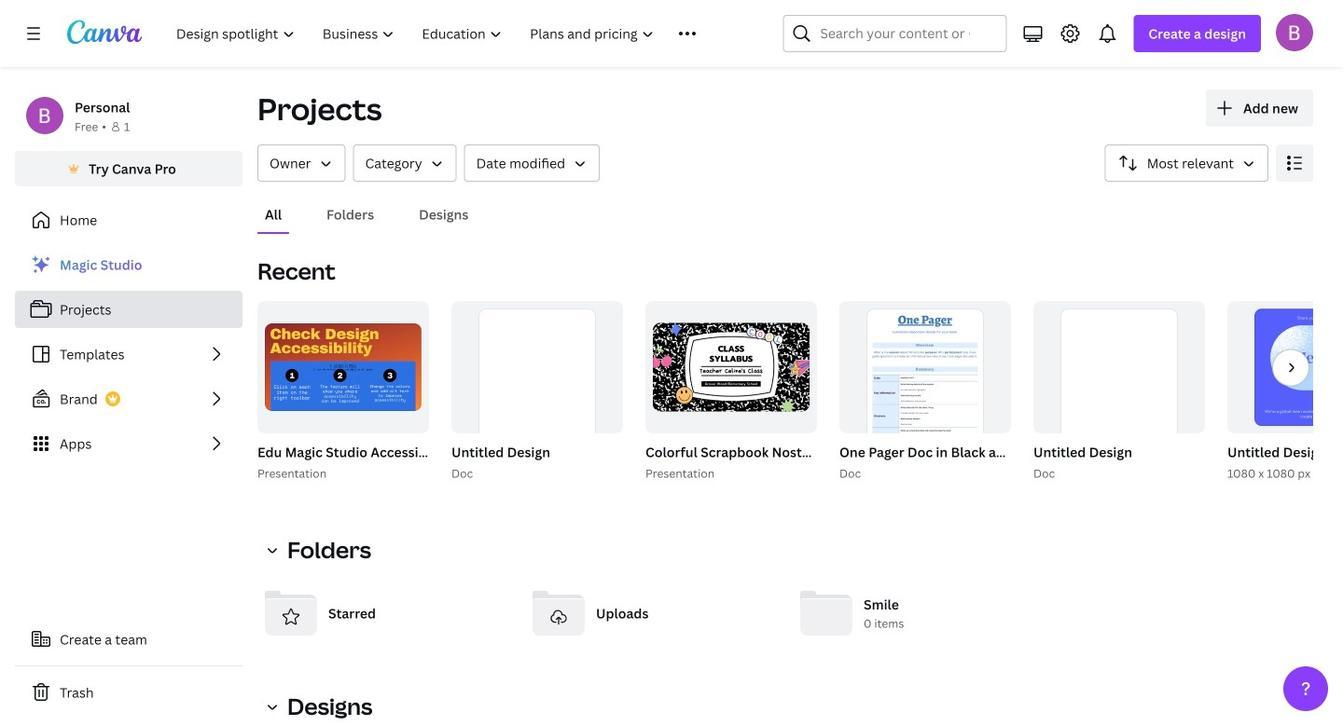 Task type: vqa. For each thing, say whether or not it's contained in the screenshot.
Greg Robinson Image at the right top of page
no



Task type: locate. For each thing, give the bounding box(es) containing it.
3 group from the left
[[448, 301, 623, 483]]

7 group from the left
[[836, 301, 1317, 483]]

bob builder image
[[1276, 14, 1313, 51]]

2 group from the left
[[257, 301, 429, 434]]

top level navigation element
[[164, 15, 738, 52], [164, 15, 738, 52]]

Sort by button
[[1105, 145, 1269, 182]]

list
[[15, 246, 243, 463]]

region
[[257, 722, 1313, 727]]

group
[[254, 301, 606, 483], [257, 301, 429, 434], [448, 301, 623, 483], [452, 301, 623, 475], [642, 301, 1116, 483], [646, 301, 817, 434], [836, 301, 1317, 483], [840, 301, 1011, 475], [1030, 301, 1205, 483], [1034, 301, 1205, 475], [1224, 301, 1343, 483], [1228, 301, 1343, 434]]

None search field
[[783, 15, 1007, 52]]

Category button
[[353, 145, 457, 182]]

10 group from the left
[[1034, 301, 1205, 475]]

1 group from the left
[[254, 301, 606, 483]]

9 group from the left
[[1030, 301, 1205, 483]]

5 group from the left
[[642, 301, 1116, 483]]

4 group from the left
[[452, 301, 623, 475]]



Task type: describe. For each thing, give the bounding box(es) containing it.
6 group from the left
[[646, 301, 817, 434]]

Owner button
[[257, 145, 346, 182]]

Search search field
[[820, 16, 970, 51]]

Date modified button
[[464, 145, 600, 182]]

11 group from the left
[[1224, 301, 1343, 483]]

8 group from the left
[[840, 301, 1011, 475]]

12 group from the left
[[1228, 301, 1343, 434]]



